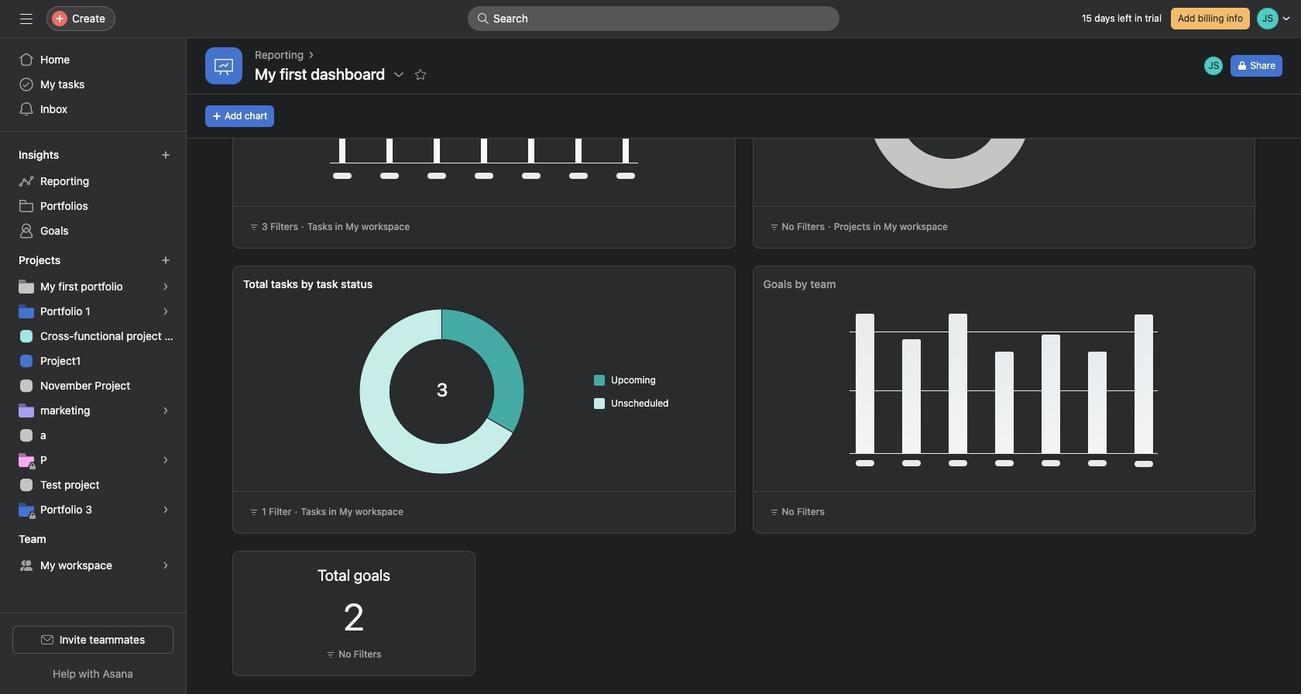 Task type: describe. For each thing, give the bounding box(es) containing it.
see details, marketing image
[[161, 406, 170, 415]]

see details, portfolio 1 image
[[161, 307, 170, 316]]

see details, my workspace image
[[161, 561, 170, 570]]

hide sidebar image
[[20, 12, 33, 25]]

add to starred image
[[415, 68, 427, 81]]

see details, my first portfolio image
[[161, 282, 170, 291]]

new project or portfolio image
[[161, 256, 170, 265]]

new insights image
[[161, 150, 170, 160]]



Task type: locate. For each thing, give the bounding box(es) containing it.
projects element
[[0, 246, 186, 525]]

insights element
[[0, 141, 186, 246]]

teams element
[[0, 525, 186, 581]]

list box
[[468, 6, 840, 31]]

see details, p image
[[161, 456, 170, 465]]

report image
[[215, 57, 233, 75]]

show options image
[[393, 68, 406, 81]]

prominent image
[[477, 12, 490, 25]]

see details, portfolio 3 image
[[161, 505, 170, 515]]

global element
[[0, 38, 186, 131]]



Task type: vqa. For each thing, say whether or not it's contained in the screenshot.
See details, P icon
yes



